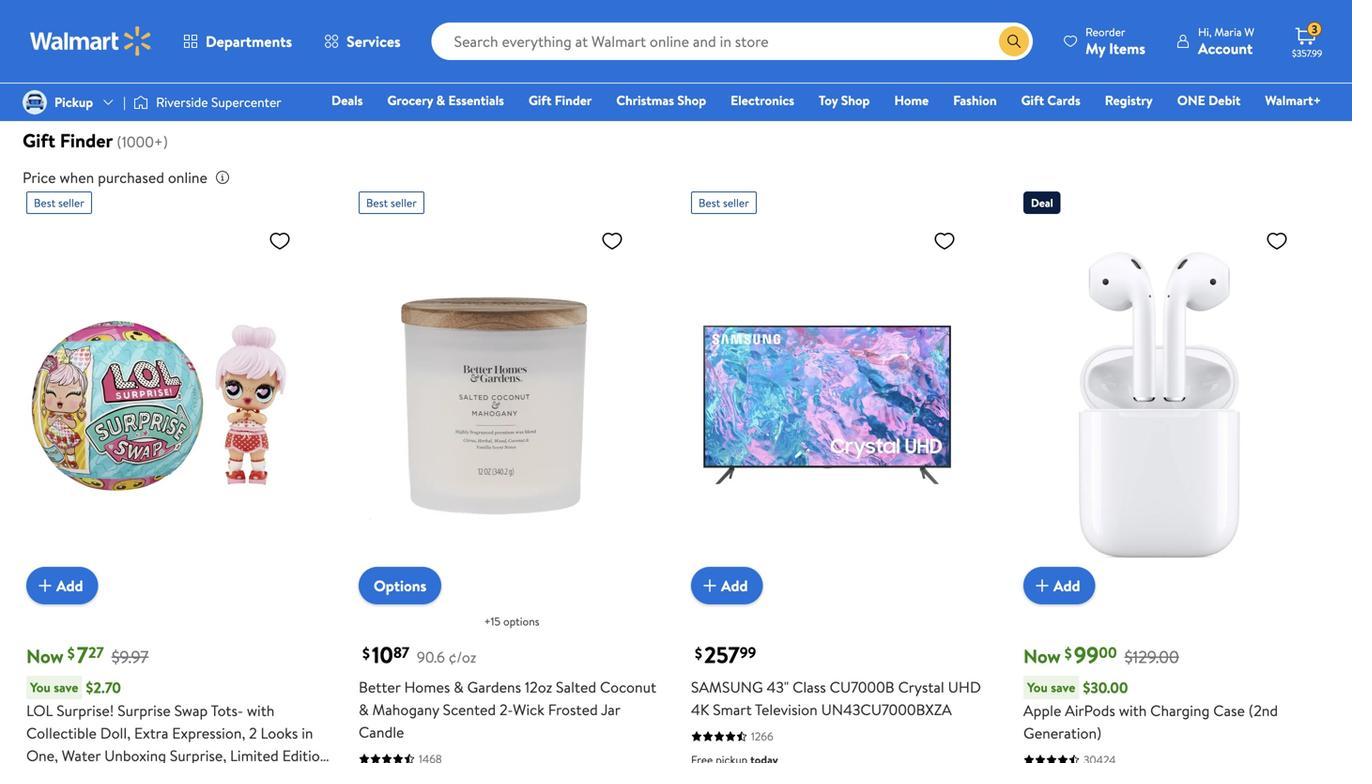 Task type: describe. For each thing, give the bounding box(es) containing it.
+15
[[484, 614, 501, 630]]

add to favorites list, apple airpods with charging case (2nd generation) image
[[1267, 229, 1289, 253]]

books, movies & music list item
[[768, 0, 934, 44]]

home gifts list item
[[659, 0, 760, 44]]

gift finder
[[529, 91, 592, 109]]

when
[[60, 167, 94, 188]]

lol
[[26, 701, 53, 722]]

price
[[23, 167, 56, 188]]

unboxing
[[104, 746, 166, 764]]

beauty & self-care list item
[[510, 0, 651, 44]]

99 for 257
[[740, 643, 757, 663]]

grocery
[[388, 91, 433, 109]]

$ inside now $ 7 27 $9.97
[[67, 643, 75, 664]]

home gifts
[[678, 12, 741, 31]]

add to favorites list, samsung 43" class cu7000b crystal uhd 4k smart television un43cu7000bxza image
[[934, 229, 956, 253]]

gifts for home gifts
[[716, 12, 741, 31]]

$ inside now $ 99 00 $129.00
[[1065, 643, 1073, 664]]

now for 7
[[26, 644, 64, 670]]

best for 10
[[366, 195, 388, 211]]

registry link
[[1097, 90, 1162, 110]]

you save $2.70 lol surprise! surprise swap tots- with collectible doll, extra expression, 2 looks in one, water unboxing surprise, limited editi
[[26, 678, 328, 764]]

$357.99
[[1293, 47, 1323, 60]]

reorder my items
[[1086, 24, 1146, 59]]

riverside supercenter
[[156, 93, 282, 111]]

home for home gifts
[[678, 12, 713, 31]]

options link
[[359, 568, 442, 605]]

water
[[62, 746, 101, 764]]

& right grocery
[[437, 91, 445, 109]]

walmart image
[[30, 26, 152, 56]]

you for apple
[[1028, 679, 1048, 697]]

care
[[608, 12, 633, 31]]

salted
[[556, 678, 597, 698]]

personalized gifts button
[[1105, 3, 1235, 40]]

beauty & self-care button
[[514, 3, 648, 40]]

deals link
[[323, 90, 372, 110]]

finder for gift finder (1000+)
[[60, 127, 113, 154]]

now $ 99 00 $129.00
[[1024, 640, 1180, 671]]

coconut
[[600, 678, 657, 698]]

seller for 87
[[391, 195, 417, 211]]

87
[[394, 643, 410, 663]]

3 gifts from the left
[[1049, 12, 1075, 31]]

deals
[[332, 91, 363, 109]]

apple airpods with charging case (2nd generation) image
[[1024, 222, 1297, 590]]

add to cart image
[[1032, 575, 1054, 598]]

departments button
[[167, 19, 308, 64]]

better homes & gardens 12oz salted coconut & mahogany scented 2-wick frosted jar candle image
[[359, 222, 631, 590]]

hi,
[[1199, 24, 1213, 40]]

& inside 'button'
[[360, 12, 369, 31]]

surprise!
[[57, 701, 114, 722]]

cards
[[1048, 91, 1081, 109]]

tools & home improvement list item
[[309, 0, 503, 44]]

class
[[793, 678, 827, 698]]

3 best seller from the left
[[699, 195, 750, 211]]

samsung
[[692, 678, 764, 698]]

riverside
[[156, 93, 208, 111]]

cu7000b
[[830, 678, 895, 698]]

by
[[1163, 72, 1178, 93]]

search icon image
[[1007, 34, 1022, 49]]

items
[[1110, 38, 1146, 59]]

christmas shop link
[[608, 90, 715, 110]]

improvement
[[408, 12, 484, 31]]

$ inside $ 10 87 90.6 ¢/oz better homes & gardens 12oz salted coconut & mahogany scented 2-wick frosted jar candle
[[363, 643, 370, 664]]

add for 257
[[722, 576, 748, 597]]

save for airpods
[[1052, 679, 1076, 697]]

personalized gifts
[[1120, 12, 1220, 31]]

3
[[1313, 21, 1319, 37]]

all filters
[[58, 73, 110, 92]]

jar
[[601, 700, 621, 721]]

tools
[[328, 12, 357, 31]]

toy shop
[[819, 91, 870, 109]]

2
[[249, 724, 257, 744]]

mahogany
[[373, 700, 439, 721]]

smart
[[713, 700, 752, 721]]

scented
[[443, 700, 496, 721]]

price when purchased online
[[23, 167, 208, 188]]

$30.00
[[1084, 678, 1129, 699]]

257
[[705, 640, 740, 671]]

add to cart image for 257
[[699, 575, 722, 598]]

hi, maria w account
[[1199, 24, 1255, 59]]

& inside list item
[[571, 12, 580, 31]]

online
[[168, 167, 208, 188]]

gardens
[[468, 678, 522, 698]]

gift for gift cards
[[1022, 91, 1045, 109]]

home link
[[886, 90, 938, 110]]

white
[[960, 12, 994, 31]]

you for lol
[[30, 679, 51, 697]]

walmart+ link
[[1257, 90, 1330, 110]]

doll,
[[100, 724, 131, 744]]

tots-
[[211, 701, 243, 722]]

books, movies & music button
[[771, 3, 930, 40]]

$2.70
[[86, 678, 121, 699]]

walmart+
[[1266, 91, 1322, 109]]

+15 options
[[484, 614, 540, 630]]

Walmart Site-Wide search field
[[432, 23, 1034, 60]]

| inside sort and filter section element
[[1186, 72, 1189, 93]]

00
[[1100, 643, 1118, 663]]

deal
[[1032, 195, 1054, 211]]

99 for $
[[1075, 640, 1100, 671]]

pet gifts list item
[[115, 0, 200, 44]]

$ 257 99
[[695, 640, 757, 671]]

gift for gift finder (1000+)
[[23, 127, 55, 154]]

elephant
[[997, 12, 1046, 31]]

add to favorites list, lol surprise! surprise swap tots- with collectible doll, extra expression, 2 looks in one, water unboxing surprise, limited edition doll, great gift for girls age 3+ image
[[269, 229, 291, 253]]

un43cu7000bxza
[[822, 700, 953, 721]]

save for surprise!
[[54, 679, 78, 697]]



Task type: locate. For each thing, give the bounding box(es) containing it.
0 horizontal spatial seller
[[58, 195, 84, 211]]

debit
[[1209, 91, 1242, 109]]

white elephant gifts list item
[[941, 0, 1094, 44]]

add to favorites list, better homes & gardens 12oz salted coconut & mahogany scented 2-wick frosted jar candle image
[[601, 229, 624, 253]]

2 you from the left
[[1028, 679, 1048, 697]]

3 seller from the left
[[723, 195, 750, 211]]

save up apple
[[1052, 679, 1076, 697]]

services button
[[308, 19, 417, 64]]

toy shop link
[[811, 90, 879, 110]]

& up services
[[360, 12, 369, 31]]

1 now from the left
[[26, 644, 64, 670]]

gift finder link
[[520, 90, 601, 110]]

1 best from the left
[[34, 195, 56, 211]]

0 horizontal spatial add to cart image
[[34, 575, 56, 598]]

12oz
[[525, 678, 553, 698]]

1 horizontal spatial |
[[1186, 72, 1189, 93]]

sort
[[1131, 72, 1159, 93]]

1 seller from the left
[[58, 195, 84, 211]]

television
[[755, 700, 818, 721]]

expression,
[[172, 724, 246, 744]]

home
[[678, 12, 713, 31], [895, 91, 929, 109]]

finder left 'christmas'
[[555, 91, 592, 109]]

sort by |
[[1131, 72, 1189, 93]]

finder for gift finder
[[555, 91, 592, 109]]

add button
[[26, 568, 98, 605], [692, 568, 763, 605], [1024, 568, 1096, 605]]

1 horizontal spatial best
[[366, 195, 388, 211]]

2 horizontal spatial best seller
[[699, 195, 750, 211]]

my
[[1086, 38, 1106, 59]]

2 add to cart image from the left
[[699, 575, 722, 598]]

fashion link
[[945, 90, 1006, 110]]

$ inside $ 257 99
[[695, 643, 703, 664]]

| right by
[[1186, 72, 1189, 93]]

add button up 7
[[26, 568, 98, 605]]

0 horizontal spatial shop
[[678, 91, 707, 109]]

27
[[88, 643, 104, 663]]

0 horizontal spatial with
[[247, 701, 275, 722]]

| up (1000+)
[[123, 93, 126, 111]]

0 horizontal spatial now
[[26, 644, 64, 670]]

music
[[882, 12, 915, 31]]

add up 7
[[56, 576, 83, 597]]

tools & home improvement button
[[313, 3, 499, 40]]

candle
[[359, 723, 404, 743]]

1 horizontal spatial add to cart image
[[699, 575, 722, 598]]

0 horizontal spatial |
[[123, 93, 126, 111]]

2 best seller from the left
[[366, 195, 417, 211]]

now inside now $ 7 27 $9.97
[[26, 644, 64, 670]]

$ 10 87 90.6 ¢/oz better homes & gardens 12oz salted coconut & mahogany scented 2-wick frosted jar candle
[[359, 640, 657, 743]]

0 horizontal spatial add button
[[26, 568, 98, 605]]

1 horizontal spatial 99
[[1075, 640, 1100, 671]]

3 add button from the left
[[1024, 568, 1096, 605]]

gifts for personalized gifts
[[1194, 12, 1220, 31]]

group containing pet gifts
[[68, 0, 1285, 44]]

add for $9.97
[[56, 576, 83, 597]]

electronics
[[731, 91, 795, 109]]

you inside you save $30.00 apple airpods with charging case (2nd generation)
[[1028, 679, 1048, 697]]

one,
[[26, 746, 58, 764]]

(2nd
[[1249, 701, 1279, 722]]

now $ 7 27 $9.97
[[26, 640, 149, 671]]

you inside you save $2.70 lol surprise! surprise swap tots- with collectible doll, extra expression, 2 looks in one, water unboxing surprise, limited editi
[[30, 679, 51, 697]]

1 best seller from the left
[[34, 195, 84, 211]]

90.6
[[417, 647, 445, 668]]

gift
[[529, 91, 552, 109], [1022, 91, 1045, 109], [23, 127, 55, 154]]

best seller for 7
[[34, 195, 84, 211]]

2 best from the left
[[366, 195, 388, 211]]

with down $30.00
[[1120, 701, 1148, 722]]

gift right essentials
[[529, 91, 552, 109]]

add button up now $ 99 00 $129.00
[[1024, 568, 1096, 605]]

$ left 257
[[695, 643, 703, 664]]

add
[[56, 576, 83, 597], [722, 576, 748, 597], [1054, 576, 1081, 597]]

all
[[58, 73, 73, 92]]

2 horizontal spatial add
[[1054, 576, 1081, 597]]

finder
[[555, 91, 592, 109], [60, 127, 113, 154]]

2 $ from the left
[[363, 643, 370, 664]]

add up $ 257 99
[[722, 576, 748, 597]]

1 horizontal spatial best seller
[[366, 195, 417, 211]]

2 gifts from the left
[[716, 12, 741, 31]]

$ left 00
[[1065, 643, 1073, 664]]

& left the music
[[870, 12, 879, 31]]

1 $ from the left
[[67, 643, 75, 664]]

shop right toy
[[842, 91, 870, 109]]

2 save from the left
[[1052, 679, 1076, 697]]

1 horizontal spatial add
[[722, 576, 748, 597]]

white elephant gifts
[[960, 12, 1075, 31]]

services
[[347, 31, 401, 52]]

charging
[[1151, 701, 1211, 722]]

1266
[[752, 729, 774, 745]]

case
[[1214, 701, 1246, 722]]

3 $ from the left
[[695, 643, 703, 664]]

2 now from the left
[[1024, 644, 1062, 670]]

home
[[372, 12, 404, 31]]

pet gifts
[[133, 12, 181, 31]]

0 horizontal spatial add
[[56, 576, 83, 597]]

3 add from the left
[[1054, 576, 1081, 597]]

gifts inside button
[[1194, 12, 1220, 31]]

2 horizontal spatial gift
[[1022, 91, 1045, 109]]

2 seller from the left
[[391, 195, 417, 211]]

2-
[[500, 700, 513, 721]]

essentials
[[449, 91, 505, 109]]

0 horizontal spatial best
[[34, 195, 56, 211]]

2 horizontal spatial best
[[699, 195, 721, 211]]

$9.97
[[112, 646, 149, 669]]

99
[[1075, 640, 1100, 671], [740, 643, 757, 663]]

samsung 43" class cu7000b crystal uhd 4k smart television un43cu7000bxza image
[[692, 222, 964, 590]]

 image
[[23, 90, 47, 115]]

surprise
[[118, 701, 171, 722]]

4 gifts from the left
[[1194, 12, 1220, 31]]

0 horizontal spatial 99
[[740, 643, 757, 663]]

you up lol
[[30, 679, 51, 697]]

fashion
[[954, 91, 997, 109]]

1 horizontal spatial finder
[[555, 91, 592, 109]]

1 add to cart image from the left
[[34, 575, 56, 598]]

frosted
[[548, 700, 598, 721]]

2 add button from the left
[[692, 568, 763, 605]]

now left 7
[[26, 644, 64, 670]]

grocery & essentials
[[388, 91, 505, 109]]

home inside button
[[678, 12, 713, 31]]

options
[[374, 576, 427, 597]]

add to cart image up now $ 7 27 $9.97 at the left
[[34, 575, 56, 598]]

swap
[[174, 701, 208, 722]]

0 horizontal spatial you
[[30, 679, 51, 697]]

personalized gifts list item
[[1101, 0, 1238, 44]]

shop for toy shop
[[842, 91, 870, 109]]

add up now $ 99 00 $129.00
[[1054, 576, 1081, 597]]

you save $30.00 apple airpods with charging case (2nd generation)
[[1024, 678, 1279, 744]]

books, movies & music
[[786, 12, 915, 31]]

99 inside $ 257 99
[[740, 643, 757, 663]]

add for $129.00
[[1054, 576, 1081, 597]]

account
[[1199, 38, 1254, 59]]

99 up $30.00
[[1075, 640, 1100, 671]]

1 horizontal spatial now
[[1024, 644, 1062, 670]]

tools & home improvement
[[328, 12, 484, 31]]

now up apple
[[1024, 644, 1062, 670]]

with up 2
[[247, 701, 275, 722]]

99 up samsung
[[740, 643, 757, 663]]

&
[[360, 12, 369, 31], [571, 12, 580, 31], [870, 12, 879, 31], [437, 91, 445, 109], [454, 678, 464, 698], [359, 700, 369, 721]]

1 add button from the left
[[26, 568, 98, 605]]

seller for 7
[[58, 195, 84, 211]]

1 gifts from the left
[[156, 12, 181, 31]]

3 best from the left
[[699, 195, 721, 211]]

1 horizontal spatial you
[[1028, 679, 1048, 697]]

shop right 'christmas'
[[678, 91, 707, 109]]

personalized
[[1120, 12, 1191, 31]]

1 vertical spatial finder
[[60, 127, 113, 154]]

$ left 10
[[363, 643, 370, 664]]

legal information image
[[215, 170, 230, 185]]

add to cart image
[[34, 575, 56, 598], [699, 575, 722, 598]]

0 horizontal spatial home
[[678, 12, 713, 31]]

Search search field
[[432, 23, 1034, 60]]

finder up when
[[60, 127, 113, 154]]

gift inside gift finder link
[[529, 91, 552, 109]]

one debit link
[[1170, 90, 1250, 110]]

& up scented
[[454, 678, 464, 698]]

toy
[[819, 91, 838, 109]]

gift inside gift cards link
[[1022, 91, 1045, 109]]

group
[[68, 0, 1285, 44]]

beauty
[[529, 12, 568, 31]]

better
[[359, 678, 401, 698]]

2 with from the left
[[1120, 701, 1148, 722]]

(1000+)
[[117, 132, 168, 152]]

with inside you save $30.00 apple airpods with charging case (2nd generation)
[[1120, 701, 1148, 722]]

2 shop from the left
[[842, 91, 870, 109]]

gifts for pet gifts
[[156, 12, 181, 31]]

lol surprise! surprise swap tots- with collectible doll, extra expression, 2 looks in one, water unboxing surprise, limited edition doll, great gift for girls age 3+ image
[[26, 222, 299, 590]]

add button up $ 257 99
[[692, 568, 763, 605]]

sort and filter section element
[[0, 53, 1353, 113]]

list item
[[208, 0, 302, 44]]

1 horizontal spatial home
[[895, 91, 929, 109]]

save up surprise!
[[54, 679, 78, 697]]

gift finder (1000+)
[[23, 127, 168, 154]]

1 add from the left
[[56, 576, 83, 597]]

 image
[[133, 93, 149, 112]]

add to cart image up 257
[[699, 575, 722, 598]]

gift for gift finder
[[529, 91, 552, 109]]

home gifts button
[[663, 3, 756, 40]]

1 horizontal spatial seller
[[391, 195, 417, 211]]

add to cart image for $9.97
[[34, 575, 56, 598]]

1 vertical spatial home
[[895, 91, 929, 109]]

0 horizontal spatial best seller
[[34, 195, 84, 211]]

shop for christmas shop
[[678, 91, 707, 109]]

gift up price
[[23, 127, 55, 154]]

2 horizontal spatial add button
[[1024, 568, 1096, 605]]

in
[[302, 724, 313, 744]]

1 save from the left
[[54, 679, 78, 697]]

1 horizontal spatial shop
[[842, 91, 870, 109]]

1 you from the left
[[30, 679, 51, 697]]

0 vertical spatial home
[[678, 12, 713, 31]]

$129.00
[[1125, 646, 1180, 669]]

& down the better
[[359, 700, 369, 721]]

you up apple
[[1028, 679, 1048, 697]]

2 add from the left
[[722, 576, 748, 597]]

1 horizontal spatial save
[[1052, 679, 1076, 697]]

movies
[[827, 12, 867, 31]]

pet gifts button
[[118, 3, 196, 40]]

1 horizontal spatial add button
[[692, 568, 763, 605]]

1 horizontal spatial gift
[[529, 91, 552, 109]]

1 shop from the left
[[678, 91, 707, 109]]

airpods
[[1066, 701, 1116, 722]]

2 horizontal spatial seller
[[723, 195, 750, 211]]

add button for 257
[[692, 568, 763, 605]]

gift left cards
[[1022, 91, 1045, 109]]

0 horizontal spatial save
[[54, 679, 78, 697]]

seller
[[58, 195, 84, 211], [391, 195, 417, 211], [723, 195, 750, 211]]

save inside you save $2.70 lol surprise! surprise swap tots- with collectible doll, extra expression, 2 looks in one, water unboxing surprise, limited editi
[[54, 679, 78, 697]]

gift cards
[[1022, 91, 1081, 109]]

filters
[[76, 73, 110, 92]]

with inside you save $2.70 lol surprise! surprise swap tots- with collectible doll, extra expression, 2 looks in one, water unboxing surprise, limited editi
[[247, 701, 275, 722]]

best for $
[[34, 195, 56, 211]]

self-
[[583, 12, 608, 31]]

christmas
[[617, 91, 675, 109]]

1 horizontal spatial with
[[1120, 701, 1148, 722]]

10
[[372, 640, 394, 671]]

& left self-
[[571, 12, 580, 31]]

crystal
[[899, 678, 945, 698]]

now for 99
[[1024, 644, 1062, 670]]

home for home
[[895, 91, 929, 109]]

add button for $9.97
[[26, 568, 98, 605]]

0 horizontal spatial finder
[[60, 127, 113, 154]]

you
[[30, 679, 51, 697], [1028, 679, 1048, 697]]

best seller for 87
[[366, 195, 417, 211]]

|
[[1186, 72, 1189, 93], [123, 93, 126, 111]]

save inside you save $30.00 apple airpods with charging case (2nd generation)
[[1052, 679, 1076, 697]]

$ left 7
[[67, 643, 75, 664]]

$
[[67, 643, 75, 664], [363, 643, 370, 664], [695, 643, 703, 664], [1065, 643, 1073, 664]]

gift cards link
[[1013, 90, 1090, 110]]

now inside now $ 99 00 $129.00
[[1024, 644, 1062, 670]]

generation)
[[1024, 724, 1102, 744]]

0 vertical spatial finder
[[555, 91, 592, 109]]

4 $ from the left
[[1065, 643, 1073, 664]]

samsung 43" class cu7000b crystal uhd 4k smart television un43cu7000bxza
[[692, 678, 982, 721]]

apple
[[1024, 701, 1062, 722]]

add button for $129.00
[[1024, 568, 1096, 605]]

0 horizontal spatial gift
[[23, 127, 55, 154]]

1 with from the left
[[247, 701, 275, 722]]

wick
[[513, 700, 545, 721]]



Task type: vqa. For each thing, say whether or not it's contained in the screenshot.
'Hi, Kendall P Account'
no



